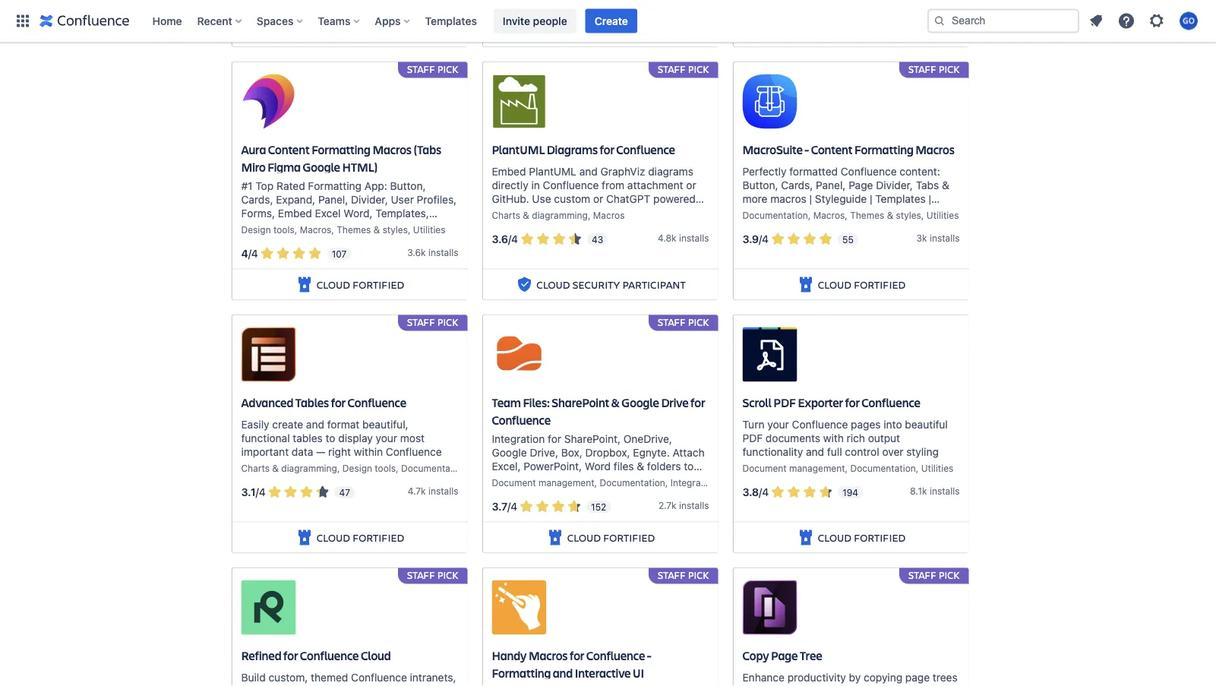 Task type: locate. For each thing, give the bounding box(es) containing it.
1 horizontal spatial pages
[[851, 418, 881, 431]]

install right 4.7k
[[429, 486, 454, 496]]

easily create and format beautiful, functional tables to display your most important data — right within confluence charts & diagramming , design tools , documentation
[[241, 418, 467, 474]]

styles down templates,
[[383, 224, 408, 235]]

0 vertical spatial divider,
[[877, 179, 914, 191]]

, down excel
[[332, 224, 334, 235]]

formatting inside 'handy macros for confluence - formatting and interactive ui'
[[492, 665, 551, 681]]

1 vertical spatial embed
[[278, 207, 312, 219]]

0 horizontal spatial styles
[[383, 224, 408, 235]]

0 horizontal spatial templates
[[425, 14, 477, 27]]

and left interactive
[[553, 665, 573, 681]]

0 vertical spatial charts
[[492, 210, 521, 220]]

design tools , macros , themes & styles , utilities
[[241, 224, 446, 235]]

beautiful,
[[363, 418, 409, 431]]

s right 3.6k
[[454, 247, 459, 258]]

rated
[[277, 180, 305, 192]]

tools right karma in the top left of the page
[[274, 224, 295, 235]]

0 horizontal spatial panel,
[[318, 193, 348, 206]]

1 vertical spatial page
[[772, 648, 798, 664]]

3.6 / 4
[[492, 233, 518, 245]]

macros inside 'handy macros for confluence - formatting and interactive ui'
[[529, 648, 568, 664]]

/ down important
[[256, 486, 259, 498]]

1 horizontal spatial design
[[343, 463, 372, 474]]

0 horizontal spatial cloud
[[361, 648, 391, 664]]

staff pick for aura content formatting macros (tabs miro figma google html)
[[407, 62, 459, 75]]

0 vertical spatial utilities
[[927, 210, 960, 220]]

staff for copy page tree
[[909, 569, 937, 582]]

design down right
[[343, 463, 372, 474]]

1 horizontal spatial charts
[[492, 210, 521, 220]]

2 horizontal spatial to
[[743, 685, 753, 686]]

pdf inside turn your confluence pages into beautiful pdf documents with rich output functionality and full control over styling document management , documentation , utilities
[[743, 432, 763, 444]]

0 horizontal spatial design
[[241, 224, 271, 235]]

confluence up interactive
[[587, 648, 646, 664]]

pdf
[[774, 395, 797, 411], [743, 432, 763, 444]]

0 horizontal spatial charts
[[241, 463, 270, 474]]

format
[[327, 418, 360, 431]]

/ for scroll pdf exporter for confluence
[[759, 486, 763, 498]]

documentation up 4.7k install s
[[401, 463, 467, 474]]

team files: sharepoint & google drive for confluence image
[[492, 327, 547, 382]]

8.1k install s
[[911, 486, 960, 496]]

s down integrations
[[705, 500, 710, 511]]

0 horizontal spatial -
[[647, 648, 652, 664]]

s right 4.8k at the right top of the page
[[705, 233, 710, 243]]

0 horizontal spatial to
[[326, 432, 336, 444]]

utilities up 3k install s
[[927, 210, 960, 220]]

1 vertical spatial plantuml
[[529, 165, 577, 178]]

macros left (tabs
[[373, 142, 412, 157]]

build custom, themed confluence intranets, knowledge bases, wikis, documentatio
[[241, 671, 456, 686]]

1 horizontal spatial within
[[814, 685, 843, 686]]

diagramming
[[532, 210, 588, 220], [281, 463, 337, 474]]

or up powered
[[687, 179, 697, 191]]

, down word in the bottom of the page
[[595, 477, 598, 488]]

0 vertical spatial document
[[743, 463, 787, 474]]

for up drive, at the left bottom of page
[[548, 433, 562, 445]]

google inside team files: sharepoint & google drive for confluence
[[622, 395, 660, 411]]

2 horizontal spatial |
[[929, 192, 932, 205]]

utilities inside turn your confluence pages into beautiful pdf documents with rich output functionality and full control over styling document management , documentation , utilities
[[922, 463, 954, 474]]

3.9 / 4
[[743, 233, 769, 245]]

utilities down 'styling'
[[922, 463, 954, 474]]

panel, up styleguide
[[816, 179, 846, 191]]

0 horizontal spatial themes
[[337, 224, 371, 235]]

pick for team files: sharepoint & google drive for confluence
[[689, 316, 710, 328]]

functional
[[241, 432, 290, 444]]

panel, up excel
[[318, 193, 348, 206]]

to up right
[[326, 432, 336, 444]]

1 | from the left
[[810, 192, 813, 205]]

styleguide
[[815, 192, 867, 205]]

- inside 'handy macros for confluence - formatting and interactive ui'
[[647, 648, 652, 664]]

1 horizontal spatial your
[[768, 418, 790, 431]]

1 horizontal spatial google
[[492, 446, 527, 459]]

attach
[[673, 446, 705, 459]]

1 vertical spatial google
[[622, 395, 660, 411]]

tree
[[800, 648, 823, 664]]

your up documents
[[768, 418, 790, 431]]

1 vertical spatial divider,
[[351, 193, 388, 206]]

staff pick for macrosuite - content formatting macros
[[909, 62, 960, 75]]

1 vertical spatial to
[[684, 460, 694, 473]]

themes
[[851, 210, 885, 220], [337, 224, 371, 235]]

documentation inside turn your confluence pages into beautiful pdf documents with rich output functionality and full control over styling document management , documentation , utilities
[[851, 463, 916, 474]]

team
[[492, 395, 521, 411]]

cards, up macros
[[782, 179, 814, 191]]

productivity
[[788, 671, 847, 684]]

button, down perfectly
[[743, 179, 779, 191]]

0 horizontal spatial button,
[[390, 180, 426, 192]]

2.7k
[[659, 500, 677, 511]]

miro
[[241, 159, 266, 175]]

formatting
[[312, 142, 371, 157], [855, 142, 914, 157], [308, 180, 362, 192], [492, 665, 551, 681]]

within down display
[[354, 445, 383, 458]]

cards, up forms,
[[241, 193, 273, 206]]

styling
[[907, 445, 939, 458]]

1 vertical spatial management
[[539, 477, 595, 488]]

1 horizontal spatial content
[[812, 142, 853, 157]]

1 vertical spatial templates
[[876, 192, 926, 205]]

full
[[828, 445, 843, 458]]

confluence inside turn your confluence pages into beautiful pdf documents with rich output functionality and full control over styling document management , documentation , utilities
[[792, 418, 849, 431]]

plantuml up the directly at the top left
[[492, 142, 545, 157]]

banner
[[0, 0, 1217, 43]]

107
[[332, 248, 347, 259]]

0 horizontal spatial pages
[[492, 474, 522, 486]]

document down excel,
[[492, 477, 536, 488]]

divider, down the content:
[[877, 179, 914, 191]]

1 horizontal spatial -
[[805, 142, 810, 157]]

to
[[326, 432, 336, 444], [684, 460, 694, 473], [743, 685, 753, 686]]

1 vertical spatial pdf
[[743, 432, 763, 444]]

output
[[869, 432, 901, 444]]

2 | from the left
[[870, 192, 873, 205]]

,
[[588, 210, 591, 220], [809, 210, 811, 220], [845, 210, 848, 220], [922, 210, 925, 220], [295, 224, 297, 235], [332, 224, 334, 235], [408, 224, 411, 235], [337, 463, 340, 474], [396, 463, 399, 474], [846, 463, 848, 474], [916, 463, 919, 474], [595, 477, 598, 488], [666, 477, 668, 488]]

0 horizontal spatial document
[[492, 477, 536, 488]]

1 vertical spatial diagramming
[[281, 463, 337, 474]]

diagramming inside the easily create and format beautiful, functional tables to display your most important data — right within confluence charts & diagramming , design tools , documentation
[[281, 463, 337, 474]]

pick for aura content formatting macros (tabs miro figma google html)
[[438, 62, 459, 75]]

cloud fortified app badge image
[[797, 276, 815, 294], [296, 529, 314, 547], [797, 529, 815, 547]]

1 vertical spatial themes
[[337, 224, 371, 235]]

beautiful
[[906, 418, 948, 431]]

themed
[[311, 671, 348, 684]]

same
[[865, 685, 891, 686]]

macros inside the aura content formatting macros (tabs miro figma google html)
[[373, 142, 412, 157]]

confluence down macrosuite - content formatting macros
[[841, 165, 897, 178]]

, down folders
[[666, 477, 668, 488]]

charts down github.
[[492, 210, 521, 220]]

, down styleguide
[[845, 210, 848, 220]]

install down integrations
[[680, 500, 705, 511]]

google for integration for sharepoint, onedrive, google drive, box, dropbox, egnyte. attach excel, powerpoint, word files & folders to pages
[[492, 446, 527, 459]]

documentation inside the easily create and format beautiful, functional tables to display your most important data — right within confluence charts & diagramming , design tools , documentation
[[401, 463, 467, 474]]

tools inside the easily create and format beautiful, functional tables to display your most important data — right within confluence charts & diagramming , design tools , documentation
[[375, 463, 396, 474]]

templates inside perfectly formatted confluence content: button, cards, panel, page divider, tabs & more macros | styleguide | templates | library
[[876, 192, 926, 205]]

confluence up wikis,
[[351, 671, 407, 684]]

page up styleguide
[[849, 179, 874, 191]]

perfectly formatted confluence content: button, cards, panel, page divider, tabs & more macros | styleguide | templates | library
[[743, 165, 950, 219]]

2 vertical spatial google
[[492, 446, 527, 459]]

#1
[[241, 180, 253, 192]]

1 horizontal spatial cards,
[[782, 179, 814, 191]]

formatting up the content:
[[855, 142, 914, 157]]

rich
[[847, 432, 866, 444]]

management down 'powerpoint,'
[[539, 477, 595, 488]]

divider, inside #1 top rated formatting app: button, cards, expand, panel, divider, user profiles, forms, embed excel word, templates, karma pro
[[351, 193, 388, 206]]

plantuml diagrams for confluence image
[[492, 74, 547, 129]]

copy page tree image
[[743, 580, 798, 635]]

4 for team files: sharepoint & google drive for confluence
[[511, 500, 518, 513]]

0 horizontal spatial tools
[[274, 224, 295, 235]]

staff for aura content formatting macros (tabs miro figma google html)
[[407, 62, 435, 75]]

pick for plantuml diagrams for confluence
[[689, 62, 710, 75]]

1 horizontal spatial or
[[687, 179, 697, 191]]

install right the '8.1k'
[[930, 486, 956, 496]]

2 horizontal spatial google
[[622, 395, 660, 411]]

install right 3k
[[930, 233, 956, 243]]

s right 3k
[[956, 233, 960, 243]]

documentation
[[743, 210, 809, 220], [401, 463, 467, 474], [851, 463, 916, 474], [600, 477, 666, 488]]

figma
[[268, 159, 301, 175]]

and inside the easily create and format beautiful, functional tables to display your most important data — right within confluence charts & diagramming , design tools , documentation
[[306, 418, 325, 431]]

1 vertical spatial your
[[376, 432, 398, 444]]

templates right apps popup button
[[425, 14, 477, 27]]

formatted
[[790, 165, 838, 178]]

0 horizontal spatial pdf
[[743, 432, 763, 444]]

0 horizontal spatial content
[[268, 142, 310, 157]]

within down productivity
[[814, 685, 843, 686]]

to inside the integration for sharepoint, onedrive, google drive, box, dropbox, egnyte. attach excel, powerpoint, word files & folders to pages
[[684, 460, 694, 473]]

| right macros
[[810, 192, 813, 205]]

aura
[[241, 142, 266, 157]]

0 vertical spatial within
[[354, 445, 383, 458]]

graphviz
[[601, 165, 646, 178]]

staff pick for team files: sharepoint & google drive for confluence
[[658, 316, 710, 328]]

| up documentation , macros , themes & styles , utilities
[[870, 192, 873, 205]]

s for team files: sharepoint & google drive for confluence
[[705, 500, 710, 511]]

1 horizontal spatial |
[[870, 192, 873, 205]]

for inside team files: sharepoint & google drive for confluence
[[691, 395, 706, 411]]

staff pick for refined for confluence cloud
[[407, 569, 459, 582]]

0 vertical spatial pdf
[[774, 395, 797, 411]]

1 horizontal spatial diagramming
[[532, 210, 588, 220]]

tools down beautiful,
[[375, 463, 396, 474]]

banner containing home
[[0, 0, 1217, 43]]

settings icon image
[[1149, 12, 1167, 30]]

staff for handy macros for confluence - formatting and interactive ui
[[658, 569, 686, 582]]

0 horizontal spatial within
[[354, 445, 383, 458]]

for inside the integration for sharepoint, onedrive, google drive, box, dropbox, egnyte. attach excel, powerpoint, word files & folders to pages
[[548, 433, 562, 445]]

excel,
[[492, 460, 521, 473]]

files:
[[523, 395, 550, 411]]

templates inside global "element"
[[425, 14, 477, 27]]

0 vertical spatial management
[[790, 463, 846, 474]]

chatgpt
[[607, 192, 651, 205]]

embed up the directly at the top left
[[492, 165, 526, 178]]

embed down expand,
[[278, 207, 312, 219]]

button, inside #1 top rated formatting app: button, cards, expand, panel, divider, user profiles, forms, embed excel word, templates, karma pro
[[390, 180, 426, 192]]

macros down chatgpt
[[594, 210, 625, 220]]

content inside the aura content formatting macros (tabs miro figma google html)
[[268, 142, 310, 157]]

recent
[[197, 14, 232, 27]]

1 horizontal spatial button,
[[743, 179, 779, 191]]

1 vertical spatial document
[[492, 477, 536, 488]]

macros
[[373, 142, 412, 157], [916, 142, 955, 157], [594, 210, 625, 220], [814, 210, 845, 220], [300, 224, 332, 235], [529, 648, 568, 664]]

1 horizontal spatial document
[[743, 463, 787, 474]]

0 vertical spatial cloud
[[537, 277, 570, 291]]

s for plantuml diagrams for confluence
[[705, 233, 710, 243]]

styles up 3k
[[897, 210, 922, 220]]

/ down excel,
[[508, 500, 511, 513]]

confluence up custom at the left top of the page
[[543, 179, 599, 191]]

templates down tabs
[[876, 192, 926, 205]]

/ down functionality on the right bottom of the page
[[759, 486, 763, 498]]

into
[[884, 418, 903, 431]]

sharepoint
[[552, 395, 610, 411]]

design
[[241, 224, 271, 235], [343, 463, 372, 474]]

s for aura content formatting macros (tabs miro figma google html)
[[454, 247, 459, 258]]

0 vertical spatial pages
[[851, 418, 881, 431]]

2 vertical spatial utilities
[[922, 463, 954, 474]]

library
[[743, 206, 777, 219]]

charts
[[492, 210, 521, 220], [241, 463, 270, 474]]

documentation , macros , themes & styles , utilities
[[743, 210, 960, 220]]

confluence down most
[[386, 445, 442, 458]]

your down beautiful,
[[376, 432, 398, 444]]

page left the tree
[[772, 648, 798, 664]]

0 vertical spatial -
[[805, 142, 810, 157]]

themes down word,
[[337, 224, 371, 235]]

cloud right spaces popup button
[[317, 24, 350, 38]]

&
[[943, 179, 950, 191], [523, 210, 530, 220], [888, 210, 894, 220], [374, 224, 380, 235], [612, 395, 620, 411], [637, 460, 645, 473], [272, 463, 279, 474]]

diagramming down data
[[281, 463, 337, 474]]

install for team files: sharepoint & google drive for confluence
[[680, 500, 705, 511]]

the
[[846, 685, 862, 686]]

0 horizontal spatial google
[[303, 159, 340, 175]]

copy page tree
[[743, 648, 823, 664]]

1 vertical spatial within
[[814, 685, 843, 686]]

0 vertical spatial your
[[768, 418, 790, 431]]

pdf right scroll
[[774, 395, 797, 411]]

cards,
[[782, 179, 814, 191], [241, 193, 273, 206]]

0 vertical spatial panel,
[[816, 179, 846, 191]]

0 horizontal spatial diagramming
[[281, 463, 337, 474]]

s right 4.7k
[[454, 486, 459, 496]]

cloud down the 152
[[568, 531, 601, 545]]

or
[[687, 179, 697, 191], [594, 192, 604, 205]]

document inside turn your confluence pages into beautiful pdf documents with rich output functionality and full control over styling document management , documentation , utilities
[[743, 463, 787, 474]]

pick for advanced tables for confluence
[[438, 316, 459, 328]]

pick for macrosuite - content formatting macros
[[939, 62, 960, 75]]

s
[[705, 233, 710, 243], [956, 233, 960, 243], [454, 247, 459, 258], [454, 486, 459, 496], [956, 486, 960, 496], [705, 500, 710, 511]]

plantuml up in
[[529, 165, 577, 178]]

cloud down 194
[[818, 531, 852, 545]]

your
[[768, 418, 790, 431], [376, 432, 398, 444]]

1 vertical spatial styles
[[383, 224, 408, 235]]

1 vertical spatial cards,
[[241, 193, 273, 206]]

1 vertical spatial charts
[[241, 463, 270, 474]]

sharepoint,
[[565, 433, 621, 445]]

1 vertical spatial panel,
[[318, 193, 348, 206]]

word
[[585, 460, 611, 473]]

tables
[[293, 432, 323, 444]]

wikis,
[[332, 685, 360, 686]]

8.1k
[[911, 486, 928, 496]]

formatting up excel
[[308, 180, 362, 192]]

cloud fortified
[[317, 24, 405, 38], [568, 24, 655, 38], [317, 277, 405, 291], [818, 277, 906, 291], [317, 531, 405, 545], [568, 531, 655, 545], [818, 531, 906, 545]]

confluence up the graphviz
[[617, 142, 676, 157]]

1 horizontal spatial styles
[[897, 210, 922, 220]]

google
[[303, 159, 340, 175], [622, 395, 660, 411], [492, 446, 527, 459]]

for right drive
[[691, 395, 706, 411]]

excel
[[315, 207, 341, 219]]

perfectly
[[743, 165, 787, 178]]

pick
[[438, 62, 459, 75], [689, 62, 710, 75], [939, 62, 960, 75], [438, 316, 459, 328], [689, 316, 710, 328], [438, 569, 459, 582], [689, 569, 710, 582], [939, 569, 960, 582]]

pick for handy macros for confluence - formatting and interactive ui
[[689, 569, 710, 582]]

cards, inside perfectly formatted confluence content: button, cards, panel, page divider, tabs & more macros | styleguide | templates | library
[[782, 179, 814, 191]]

1 horizontal spatial divider,
[[877, 179, 914, 191]]

-
[[805, 142, 810, 157], [647, 648, 652, 664]]

4 / 4
[[241, 247, 258, 260]]

0 vertical spatial embed
[[492, 165, 526, 178]]

0 horizontal spatial or
[[594, 192, 604, 205]]

expand,
[[276, 193, 316, 206]]

top
[[256, 180, 274, 192]]

1 vertical spatial pages
[[492, 474, 522, 486]]

and left full
[[807, 445, 825, 458]]

confluence image
[[40, 12, 130, 30], [40, 12, 130, 30]]

4.8k
[[658, 233, 677, 243]]

team files: sharepoint & google drive for confluence
[[492, 395, 706, 428]]

1 vertical spatial or
[[594, 192, 604, 205]]

0 horizontal spatial your
[[376, 432, 398, 444]]

s right the '8.1k'
[[956, 486, 960, 496]]

embed inside #1 top rated formatting app: button, cards, expand, panel, divider, user profiles, forms, embed excel word, templates, karma pro
[[278, 207, 312, 219]]

confluence up into
[[862, 395, 921, 411]]

1 horizontal spatial templates
[[876, 192, 926, 205]]

for right exporter
[[846, 395, 860, 411]]

embed
[[492, 165, 526, 178], [278, 207, 312, 219]]

utilities up 3.6k install s
[[413, 224, 446, 235]]

3 | from the left
[[929, 192, 932, 205]]

43
[[592, 234, 604, 245]]

cloud down 47 on the left bottom of page
[[317, 531, 350, 545]]

management down full
[[790, 463, 846, 474]]

diagrams
[[649, 165, 694, 178]]

, down control
[[846, 463, 848, 474]]

confluence up integration
[[492, 412, 551, 428]]

google inside the integration for sharepoint, onedrive, google drive, box, dropbox, egnyte. attach excel, powerpoint, word files & folders to pages
[[492, 446, 527, 459]]

management inside turn your confluence pages into beautiful pdf documents with rich output functionality and full control over styling document management , documentation , utilities
[[790, 463, 846, 474]]

apps
[[375, 14, 401, 27]]

1 vertical spatial tools
[[375, 463, 396, 474]]

data
[[292, 445, 314, 458]]

1 horizontal spatial to
[[684, 460, 694, 473]]

pick for refined for confluence cloud
[[438, 569, 459, 582]]

0 horizontal spatial divider,
[[351, 193, 388, 206]]

/ down library
[[759, 233, 763, 245]]

install
[[680, 233, 705, 243], [930, 233, 956, 243], [429, 247, 454, 258], [429, 486, 454, 496], [930, 486, 956, 496], [680, 500, 705, 511]]

/ for advanced tables for confluence
[[256, 486, 259, 498]]

recent button
[[193, 9, 248, 33]]

pages down excel,
[[492, 474, 522, 486]]

to down attach
[[684, 460, 694, 473]]

powerpoint,
[[524, 460, 582, 473]]

charts down important
[[241, 463, 270, 474]]

0 vertical spatial themes
[[851, 210, 885, 220]]

1 horizontal spatial tools
[[375, 463, 396, 474]]

1 horizontal spatial page
[[849, 179, 874, 191]]

0 vertical spatial templates
[[425, 14, 477, 27]]

pick for copy page tree
[[939, 569, 960, 582]]

cloud fortified app badge image
[[296, 23, 314, 41], [546, 23, 565, 41], [797, 23, 815, 41], [296, 276, 314, 294], [546, 529, 565, 547]]

0 vertical spatial page
[[849, 179, 874, 191]]

1 vertical spatial design
[[343, 463, 372, 474]]

cloud right people
[[568, 24, 601, 38]]

confluence inside perfectly formatted confluence content: button, cards, panel, page divider, tabs & more macros | styleguide | templates | library
[[841, 165, 897, 178]]

0 vertical spatial to
[[326, 432, 336, 444]]

participant
[[623, 277, 686, 291]]

0 vertical spatial cards,
[[782, 179, 814, 191]]

0 horizontal spatial management
[[539, 477, 595, 488]]

bases,
[[297, 685, 329, 686]]

0 vertical spatial tools
[[274, 224, 295, 235]]

button, up 'user'
[[390, 180, 426, 192]]

1 vertical spatial -
[[647, 648, 652, 664]]

|
[[810, 192, 813, 205], [870, 192, 873, 205], [929, 192, 932, 205]]

formatting down the handy
[[492, 665, 551, 681]]

diagramming down custom at the left top of the page
[[532, 210, 588, 220]]

to down enhance
[[743, 685, 753, 686]]

2 vertical spatial to
[[743, 685, 753, 686]]

advanced tables for confluence image
[[241, 327, 296, 382]]

install right 3.6k
[[429, 247, 454, 258]]

design down forms,
[[241, 224, 271, 235]]

button,
[[743, 179, 779, 191], [390, 180, 426, 192]]

1 content from the left
[[268, 142, 310, 157]]

pages inside the integration for sharepoint, onedrive, google drive, box, dropbox, egnyte. attach excel, powerpoint, word files & folders to pages
[[492, 474, 522, 486]]

0 vertical spatial plantuml
[[492, 142, 545, 157]]

/ down karma in the top left of the page
[[248, 247, 251, 260]]

0 horizontal spatial |
[[810, 192, 813, 205]]

page
[[849, 179, 874, 191], [772, 648, 798, 664]]

confluence up with
[[792, 418, 849, 431]]



Task type: describe. For each thing, give the bounding box(es) containing it.
47
[[339, 487, 351, 498]]

3.7
[[492, 500, 508, 513]]

notification icon image
[[1088, 12, 1106, 30]]

word,
[[344, 207, 373, 219]]

Search field
[[928, 9, 1080, 33]]

create link
[[586, 9, 638, 33]]

0 vertical spatial styles
[[897, 210, 922, 220]]

over
[[883, 445, 904, 458]]

scroll pdf exporter for confluence image
[[743, 327, 798, 382]]

invite people button
[[494, 9, 577, 33]]

build
[[241, 671, 266, 684]]

charts & diagramming , macros
[[492, 210, 625, 220]]

refined for confluence cloud image
[[241, 580, 296, 635]]

attachment
[[628, 179, 684, 191]]

3k install s
[[917, 233, 960, 243]]

, down beautiful,
[[396, 463, 399, 474]]

4 for scroll pdf exporter for confluence
[[763, 486, 769, 498]]

reuse
[[756, 685, 783, 686]]

scroll pdf exporter for confluence
[[743, 395, 921, 411]]

charts inside the easily create and format beautiful, functional tables to display your most important data — right within confluence charts & diagramming , design tools , documentation
[[241, 463, 270, 474]]

staff for team files: sharepoint & google drive for confluence
[[658, 316, 686, 328]]

4 for aura content formatting macros (tabs miro figma google html)
[[251, 247, 258, 260]]

& inside team files: sharepoint & google drive for confluence
[[612, 395, 620, 411]]

right
[[328, 445, 351, 458]]

(tabs
[[414, 142, 442, 157]]

/ for plantuml diagrams for confluence
[[509, 233, 512, 245]]

staff pick for advanced tables for confluence
[[407, 316, 459, 328]]

confluence inside team files: sharepoint & google drive for confluence
[[492, 412, 551, 428]]

0 vertical spatial or
[[687, 179, 697, 191]]

easily
[[241, 418, 270, 431]]

, down right
[[337, 463, 340, 474]]

55
[[843, 234, 854, 245]]

confluence inside embed plantuml and graphviz diagrams directly in confluence from attachment or github. use custom or chatgpt powered templates
[[543, 179, 599, 191]]

/ for team files: sharepoint & google drive for confluence
[[508, 500, 511, 513]]

refined for confluence cloud
[[241, 648, 391, 664]]

copy
[[743, 648, 770, 664]]

trees
[[933, 671, 958, 684]]

1 vertical spatial utilities
[[413, 224, 446, 235]]

and inside embed plantuml and graphviz diagrams directly in confluence from attachment or github. use custom or chatgpt powered templates
[[580, 165, 598, 178]]

design inside the easily create and format beautiful, functional tables to display your most important data — right within confluence charts & diagramming , design tools , documentation
[[343, 463, 372, 474]]

confluence inside 'handy macros for confluence - formatting and interactive ui'
[[587, 648, 646, 664]]

3.8
[[743, 486, 759, 498]]

aura content formatting macros (tabs miro figma google html) image
[[241, 74, 296, 129]]

staff for plantuml diagrams for confluence
[[658, 62, 686, 75]]

for up the graphviz
[[600, 142, 615, 157]]

enhance
[[743, 671, 785, 684]]

drive
[[662, 395, 689, 411]]

cards, inside #1 top rated formatting app: button, cards, expand, panel, divider, user profiles, forms, embed excel word, templates, karma pro
[[241, 193, 273, 206]]

invite
[[503, 14, 531, 27]]

advanced
[[241, 395, 294, 411]]

confluence up beautiful,
[[348, 395, 407, 411]]

forms,
[[241, 207, 275, 219]]

pages inside turn your confluence pages into beautiful pdf documents with rich output functionality and full control over styling document management , documentation , utilities
[[851, 418, 881, 431]]

control
[[846, 445, 880, 458]]

macros down excel
[[300, 224, 332, 235]]

google for team files: sharepoint & google drive for confluence
[[622, 395, 660, 411]]

for inside 'handy macros for confluence - formatting and interactive ui'
[[570, 648, 585, 664]]

4 for macrosuite - content formatting macros
[[763, 233, 769, 245]]

global element
[[9, 0, 925, 42]]

install for advanced tables for confluence
[[429, 486, 454, 496]]

use
[[532, 192, 552, 205]]

knowledge
[[241, 685, 294, 686]]

install for scroll pdf exporter for confluence
[[930, 486, 956, 496]]

integration
[[492, 433, 545, 445]]

templates,
[[376, 207, 429, 219]]

4 for advanced tables for confluence
[[259, 486, 266, 498]]

macros down styleguide
[[814, 210, 845, 220]]

plantuml inside embed plantuml and graphviz diagrams directly in confluence from attachment or github. use custom or chatgpt powered templates
[[529, 165, 577, 178]]

divider, inside perfectly formatted confluence content: button, cards, panel, page divider, tabs & more macros | styleguide | templates | library
[[877, 179, 914, 191]]

within inside the easily create and format beautiful, functional tables to display your most important data — right within confluence charts & diagramming , design tools , documentation
[[354, 445, 383, 458]]

turn your confluence pages into beautiful pdf documents with rich output functionality and full control over styling document management , documentation , utilities
[[743, 418, 954, 474]]

documentation down macros
[[743, 210, 809, 220]]

documentation down files at the right of the page
[[600, 477, 666, 488]]

your inside turn your confluence pages into beautiful pdf documents with rich output functionality and full control over styling document management , documentation , utilities
[[768, 418, 790, 431]]

1 horizontal spatial cloud
[[537, 277, 570, 291]]

search image
[[934, 15, 946, 27]]

app:
[[365, 180, 387, 192]]

google inside the aura content formatting macros (tabs miro figma google html)
[[303, 159, 340, 175]]

directly
[[492, 179, 529, 191]]

—
[[316, 445, 326, 458]]

document management , documentation , integrations
[[492, 477, 722, 488]]

appswitcher icon image
[[14, 12, 32, 30]]

interactive
[[575, 665, 631, 681]]

4.7k install s
[[408, 486, 459, 496]]

for up custom,
[[284, 648, 298, 664]]

3.9
[[743, 233, 759, 245]]

macrosuite - content formatting macros image
[[743, 74, 798, 129]]

panel, inside #1 top rated formatting app: button, cards, expand, panel, divider, user profiles, forms, embed excel word, templates, karma pro
[[318, 193, 348, 206]]

152
[[591, 502, 607, 512]]

plantuml diagrams for confluence
[[492, 142, 676, 157]]

templates
[[492, 206, 541, 219]]

handy
[[492, 648, 527, 664]]

3.6k install s
[[408, 247, 459, 258]]

embed inside embed plantuml and graphviz diagrams directly in confluence from attachment or github. use custom or chatgpt powered templates
[[492, 165, 526, 178]]

people
[[533, 14, 568, 27]]

advanced tables for confluence
[[241, 395, 407, 411]]

formatting inside the aura content formatting macros (tabs miro figma google html)
[[312, 142, 371, 157]]

home
[[152, 14, 182, 27]]

to inside enhance productivity by copying page trees to reuse them within the same confluenc
[[743, 685, 753, 686]]

, right pro
[[295, 224, 297, 235]]

dropbox,
[[586, 446, 631, 459]]

create
[[272, 418, 303, 431]]

for up format at bottom
[[331, 395, 346, 411]]

0 vertical spatial diagramming
[[532, 210, 588, 220]]

0 horizontal spatial page
[[772, 648, 798, 664]]

4 for plantuml diagrams for confluence
[[512, 233, 518, 245]]

macros up the content:
[[916, 142, 955, 157]]

0 vertical spatial design
[[241, 224, 271, 235]]

/ for aura content formatting macros (tabs miro figma google html)
[[248, 247, 251, 260]]

cloud down 55
[[818, 277, 852, 291]]

3.1 / 4
[[241, 486, 266, 498]]

& inside the easily create and format beautiful, functional tables to display your most important data — right within confluence charts & diagramming , design tools , documentation
[[272, 463, 279, 474]]

help icon image
[[1118, 12, 1136, 30]]

your inside the easily create and format beautiful, functional tables to display your most important data — right within confluence charts & diagramming , design tools , documentation
[[376, 432, 398, 444]]

and inside 'handy macros for confluence - formatting and interactive ui'
[[553, 665, 573, 681]]

karma
[[241, 221, 273, 233]]

tables
[[296, 395, 329, 411]]

within inside enhance productivity by copying page trees to reuse them within the same confluenc
[[814, 685, 843, 686]]

enhance productivity by copying page trees to reuse them within the same confluenc
[[743, 671, 958, 686]]

3.7 / 4
[[492, 500, 518, 513]]

1 horizontal spatial themes
[[851, 210, 885, 220]]

to inside the easily create and format beautiful, functional tables to display your most important data — right within confluence charts & diagramming , design tools , documentation
[[326, 432, 336, 444]]

1 horizontal spatial pdf
[[774, 395, 797, 411]]

most
[[400, 432, 425, 444]]

1 vertical spatial cloud
[[361, 648, 391, 664]]

your profile and preferences image
[[1180, 12, 1199, 30]]

drive,
[[530, 446, 559, 459]]

confluence inside the easily create and format beautiful, functional tables to display your most important data — right within confluence charts & diagramming , design tools , documentation
[[386, 445, 442, 458]]

templates link
[[421, 9, 482, 33]]

more
[[743, 192, 768, 205]]

in
[[532, 179, 540, 191]]

s for macrosuite - content formatting macros
[[956, 233, 960, 243]]

staff for macrosuite - content formatting macros
[[909, 62, 937, 75]]

, down 'styling'
[[916, 463, 919, 474]]

& inside perfectly formatted confluence content: button, cards, panel, page divider, tabs & more macros | styleguide | templates | library
[[943, 179, 950, 191]]

3.6k
[[408, 247, 426, 258]]

, down formatted
[[809, 210, 811, 220]]

staff pick for plantuml diagrams for confluence
[[658, 62, 710, 75]]

install for macrosuite - content formatting macros
[[930, 233, 956, 243]]

, down templates,
[[408, 224, 411, 235]]

box,
[[562, 446, 583, 459]]

2 content from the left
[[812, 142, 853, 157]]

install for aura content formatting macros (tabs miro figma google html)
[[429, 247, 454, 258]]

s for advanced tables for confluence
[[454, 486, 459, 496]]

cloud fortified app badge image for -
[[797, 276, 815, 294]]

cloud fortified app badge image for tables
[[296, 529, 314, 547]]

page inside perfectly formatted confluence content: button, cards, panel, page divider, tabs & more macros | styleguide | templates | library
[[849, 179, 874, 191]]

staff pick for handy macros for confluence - formatting and interactive ui
[[658, 569, 710, 582]]

confluence inside build custom, themed confluence intranets, knowledge bases, wikis, documentatio
[[351, 671, 407, 684]]

/ for macrosuite - content formatting macros
[[759, 233, 763, 245]]

staff for advanced tables for confluence
[[407, 316, 435, 328]]

cloud down 107
[[317, 277, 350, 291]]

3.6
[[492, 233, 509, 245]]

panel, inside perfectly formatted confluence content: button, cards, panel, page divider, tabs & more macros | styleguide | templates | library
[[816, 179, 846, 191]]

display
[[338, 432, 373, 444]]

staff pick for copy page tree
[[909, 569, 960, 582]]

194
[[843, 487, 859, 498]]

spaces
[[257, 14, 294, 27]]

s for scroll pdf exporter for confluence
[[956, 486, 960, 496]]

security
[[573, 277, 620, 291]]

install for plantuml diagrams for confluence
[[680, 233, 705, 243]]

ui
[[633, 665, 645, 681]]

staff for refined for confluence cloud
[[407, 569, 435, 582]]

profiles,
[[417, 193, 457, 206]]

invite people
[[503, 14, 568, 27]]

confluence up themed
[[300, 648, 359, 664]]

apps button
[[370, 9, 416, 33]]

and inside turn your confluence pages into beautiful pdf documents with rich output functionality and full control over styling document management , documentation , utilities
[[807, 445, 825, 458]]

, up 3k
[[922, 210, 925, 220]]

, down custom at the left top of the page
[[588, 210, 591, 220]]

macros
[[771, 192, 807, 205]]

onedrive,
[[624, 433, 673, 445]]

scroll
[[743, 395, 772, 411]]

formatting inside #1 top rated formatting app: button, cards, expand, panel, divider, user profiles, forms, embed excel word, templates, karma pro
[[308, 180, 362, 192]]

handy macros for confluence - formatting and interactive ui image
[[492, 580, 547, 635]]

spaces button
[[252, 9, 309, 33]]

home link
[[148, 9, 187, 33]]

custom
[[554, 192, 591, 205]]

integration for sharepoint, onedrive, google drive, box, dropbox, egnyte. attach excel, powerpoint, word files & folders to pages
[[492, 433, 705, 486]]

button, inside perfectly formatted confluence content: button, cards, panel, page divider, tabs & more macros | styleguide | templates | library
[[743, 179, 779, 191]]

& inside the integration for sharepoint, onedrive, google drive, box, dropbox, egnyte. attach excel, powerpoint, word files & folders to pages
[[637, 460, 645, 473]]



Task type: vqa. For each thing, say whether or not it's contained in the screenshot.
List to the right
no



